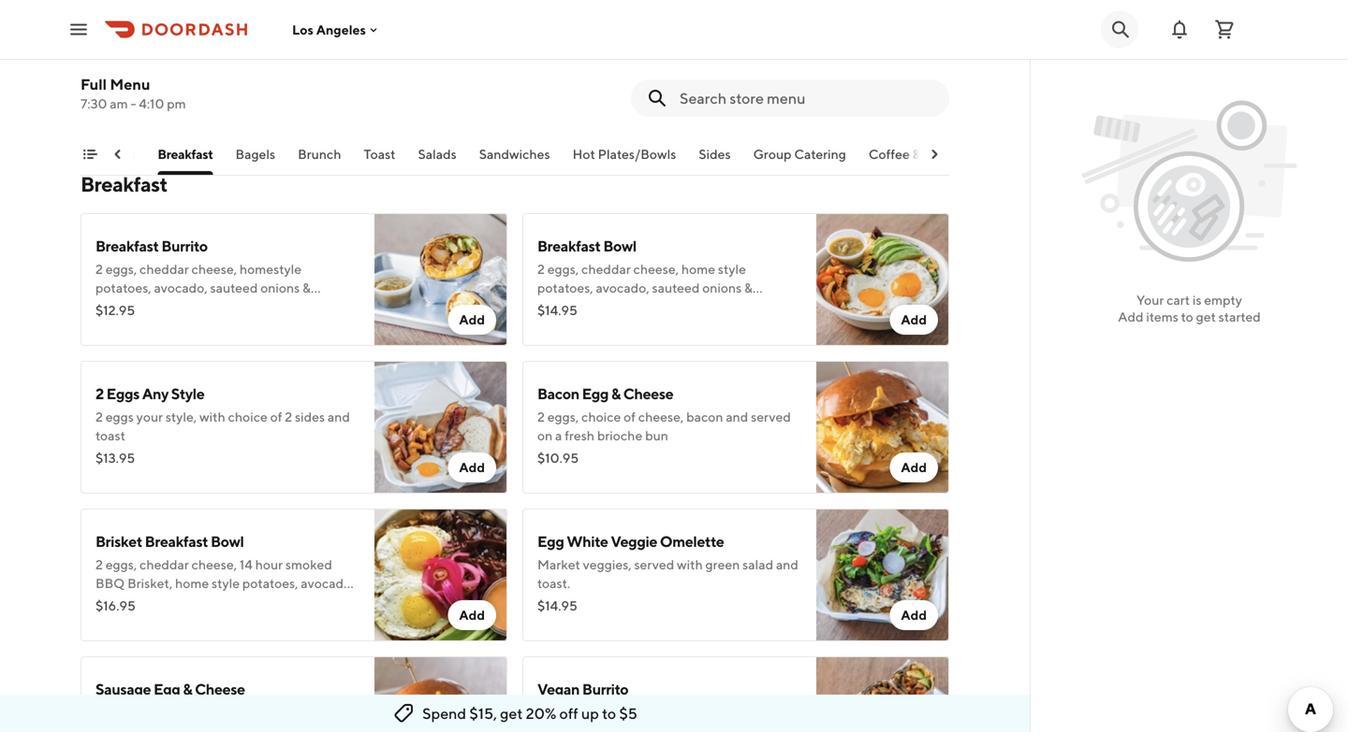 Task type: describe. For each thing, give the bounding box(es) containing it.
toast
[[95, 428, 125, 444]]

spend
[[422, 705, 466, 723]]

los angeles
[[292, 22, 366, 37]]

add button for brisket breakfast bowl
[[448, 601, 496, 631]]

add button for breakfast burrito
[[448, 305, 496, 335]]

add button for 2 eggs any style
[[448, 453, 496, 483]]

& inside breakfast burrito 2 eggs, cheddar cheese, homestyle potatoes, avocado, sauteed onions & peppers, fresh spicy salsa
[[302, 280, 311, 296]]

& inside breakfast bowl 2 eggs, cheddar cheese, home style potatoes, avocado, sauteed onions & peppers, mixed greens and fresh spicy salsa.
[[744, 280, 753, 296]]

cheese, inside bacon egg & cheese 2 eggs, choice of cheese, bacon and served on a fresh brioche bun $10.95
[[638, 410, 684, 425]]

add button for egg white veggie omelette
[[890, 601, 938, 631]]

sandwiches
[[479, 147, 550, 162]]

sides button
[[699, 145, 731, 175]]

choice inside bacon egg & cheese 2 eggs, choice of cheese, bacon and served on a fresh brioche bun $10.95
[[581, 410, 621, 425]]

up
[[581, 705, 599, 723]]

and inside breakfast bowl 2 eggs, cheddar cheese, home style potatoes, avocado, sauteed onions & peppers, mixed greens and fresh spicy salsa.
[[674, 299, 696, 315]]

green
[[705, 557, 740, 573]]

add for breakfast bowl
[[901, 312, 927, 328]]

egg white veggie omelette image
[[816, 509, 949, 642]]

popular items button
[[53, 145, 135, 175]]

sausage egg & cheese
[[95, 681, 245, 699]]

add for bacon egg & cheese
[[901, 460, 927, 476]]

peppers, inside breakfast burrito 2 eggs, cheddar cheese, homestyle potatoes, avocado, sauteed onions & peppers, fresh spicy salsa
[[95, 299, 147, 315]]

add for 2 eggs any style
[[459, 460, 485, 476]]

any
[[142, 385, 168, 403]]

spend $15, get 20% off up to $5
[[422, 705, 637, 723]]

style inside vegan burrito sautéed portabella mushrooms, zucchini, brussel sprouts, home-style potatoes
[[672, 724, 700, 733]]

7:30
[[81, 96, 107, 111]]

sautéed
[[537, 705, 587, 721]]

omelette
[[660, 533, 724, 551]]

add for breakfast burrito
[[459, 312, 485, 328]]

$10.95
[[537, 451, 579, 466]]

$12.95
[[95, 303, 135, 318]]

sausage
[[95, 681, 151, 699]]

bagels button
[[235, 145, 275, 175]]

& inside button
[[912, 147, 921, 162]]

burrito for breakfast
[[161, 237, 208, 255]]

brisket,
[[127, 576, 172, 592]]

cheddar for burrito
[[140, 262, 189, 277]]

bun
[[645, 428, 668, 444]]

potatoes, inside breakfast burrito 2 eggs, cheddar cheese, homestyle potatoes, avocado, sauteed onions & peppers, fresh spicy salsa
[[95, 280, 151, 296]]

breakfast burrito 2 eggs, cheddar cheese, homestyle potatoes, avocado, sauteed onions & peppers, fresh spicy salsa
[[95, 237, 311, 315]]

cookie butter americano
[[95, 28, 263, 45]]

scroll menu navigation left image
[[110, 147, 125, 162]]

choice inside 2 eggs any style 2 eggs your style, with choice of 2 sides and toast $13.95
[[228, 410, 268, 425]]

vegan burrito image
[[816, 657, 949, 733]]

brisket breakfast bowl 2 eggs, cheddar cheese, 14 hour smoked bbq brisket, home style potatoes, avocado, pickled red onions, mixed greens and chipotle mayo.
[[95, 533, 354, 629]]

salsa
[[215, 299, 244, 315]]

items
[[1146, 309, 1178, 325]]

market
[[537, 557, 580, 573]]

hour
[[255, 557, 283, 573]]

and inside bacon egg & cheese 2 eggs, choice of cheese, bacon and served on a fresh brioche bun $10.95
[[726, 410, 748, 425]]

$13.95
[[95, 451, 135, 466]]

salad
[[743, 557, 773, 573]]

$5
[[619, 705, 637, 723]]

bowl inside brisket breakfast bowl 2 eggs, cheddar cheese, 14 hour smoked bbq brisket, home style potatoes, avocado, pickled red onions, mixed greens and chipotle mayo.
[[211, 533, 244, 551]]

bacon egg & cheese 2 eggs, choice of cheese, bacon and served on a fresh brioche bun $10.95
[[537, 385, 791, 466]]

home inside breakfast bowl 2 eggs, cheddar cheese, home style potatoes, avocado, sauteed onions & peppers, mixed greens and fresh spicy salsa.
[[681, 262, 715, 277]]

egg inside egg white veggie omelette market veggies, served with green salad and toast. $14.95
[[537, 533, 564, 551]]

popular
[[53, 147, 99, 162]]

bacon
[[537, 385, 579, 403]]

salads button
[[418, 145, 457, 175]]

on
[[537, 428, 553, 444]]

and inside brisket breakfast bowl 2 eggs, cheddar cheese, 14 hour smoked bbq brisket, home style potatoes, avocado, pickled red onions, mixed greens and chipotle mayo.
[[291, 595, 314, 610]]

portabella
[[590, 705, 651, 721]]

homestyle
[[240, 262, 302, 277]]

0 items, open order cart image
[[1213, 18, 1236, 41]]

20%
[[526, 705, 556, 723]]

hot plates/bowls
[[573, 147, 676, 162]]

-
[[131, 96, 136, 111]]

cookie butter americano image
[[374, 0, 507, 118]]

eggs, inside bacon egg & cheese 2 eggs, choice of cheese, bacon and served on a fresh brioche bun $10.95
[[547, 410, 579, 425]]

started
[[1219, 309, 1261, 325]]

off
[[559, 705, 578, 723]]

bbq
[[95, 576, 125, 592]]

brussel
[[537, 724, 580, 733]]

vegan
[[537, 681, 580, 699]]

toast button
[[364, 145, 396, 175]]

breakfast bowl 2 eggs, cheddar cheese, home style potatoes, avocado, sauteed onions & peppers, mixed greens and fresh spicy salsa.
[[537, 237, 796, 315]]

add button for breakfast bowl
[[890, 305, 938, 335]]

peppers, inside breakfast bowl 2 eggs, cheddar cheese, home style potatoes, avocado, sauteed onions & peppers, mixed greens and fresh spicy salsa.
[[537, 299, 589, 315]]

1 vertical spatial get
[[500, 705, 523, 723]]

spicy inside breakfast burrito 2 eggs, cheddar cheese, homestyle potatoes, avocado, sauteed onions & peppers, fresh spicy salsa
[[182, 299, 213, 315]]

full
[[81, 75, 107, 93]]

show menu categories image
[[82, 147, 97, 162]]

2 inside brisket breakfast bowl 2 eggs, cheddar cheese, 14 hour smoked bbq brisket, home style potatoes, avocado, pickled red onions, mixed greens and chipotle mayo.
[[95, 557, 103, 573]]

tea
[[923, 147, 944, 162]]

los angeles button
[[292, 22, 381, 37]]

add inside your cart is empty add items to get started
[[1118, 309, 1144, 325]]

coffee
[[869, 147, 910, 162]]

eggs, inside breakfast burrito 2 eggs, cheddar cheese, homestyle potatoes, avocado, sauteed onions & peppers, fresh spicy salsa
[[106, 262, 137, 277]]

spicy inside breakfast bowl 2 eggs, cheddar cheese, home style potatoes, avocado, sauteed onions & peppers, mixed greens and fresh spicy salsa.
[[731, 299, 761, 315]]

style
[[171, 385, 204, 403]]

veggie
[[611, 533, 657, 551]]

potatoes, inside brisket breakfast bowl 2 eggs, cheddar cheese, 14 hour smoked bbq brisket, home style potatoes, avocado, pickled red onions, mixed greens and chipotle mayo.
[[242, 576, 298, 592]]

mayo.
[[147, 614, 183, 629]]

is
[[1192, 293, 1201, 308]]

14
[[240, 557, 253, 573]]

toast
[[364, 147, 396, 162]]

coffee & tea
[[869, 147, 944, 162]]

Item Search search field
[[680, 88, 934, 109]]

brisket
[[95, 533, 142, 551]]

style inside brisket breakfast bowl 2 eggs, cheddar cheese, 14 hour smoked bbq brisket, home style potatoes, avocado, pickled red onions, mixed greens and chipotle mayo.
[[212, 576, 240, 592]]

$16.95
[[95, 599, 136, 614]]

salsa.
[[764, 299, 796, 315]]

avocado, inside breakfast burrito 2 eggs, cheddar cheese, homestyle potatoes, avocado, sauteed onions & peppers, fresh spicy salsa
[[154, 280, 208, 296]]

to for up
[[602, 705, 616, 723]]

butter
[[145, 28, 188, 45]]

potatoes, inside breakfast bowl 2 eggs, cheddar cheese, home style potatoes, avocado, sauteed onions & peppers, mixed greens and fresh spicy salsa.
[[537, 280, 593, 296]]

fresh inside breakfast bowl 2 eggs, cheddar cheese, home style potatoes, avocado, sauteed onions & peppers, mixed greens and fresh spicy salsa.
[[699, 299, 728, 315]]

group catering
[[753, 147, 846, 162]]



Task type: vqa. For each thing, say whether or not it's contained in the screenshot.
UNDER 30 MIN
no



Task type: locate. For each thing, give the bounding box(es) containing it.
to inside your cart is empty add items to get started
[[1181, 309, 1193, 325]]

1 vertical spatial served
[[634, 557, 674, 573]]

1 vertical spatial style
[[212, 576, 240, 592]]

1 horizontal spatial home
[[681, 262, 715, 277]]

0 vertical spatial with
[[199, 410, 225, 425]]

egg for bacon egg & cheese 2 eggs, choice of cheese, bacon and served on a fresh brioche bun $10.95
[[582, 385, 609, 403]]

1 vertical spatial burrito
[[582, 681, 628, 699]]

choice left sides
[[228, 410, 268, 425]]

2 choice from the left
[[581, 410, 621, 425]]

popular items
[[53, 147, 135, 162]]

empty
[[1204, 293, 1242, 308]]

1 peppers, from the left
[[95, 299, 147, 315]]

2 horizontal spatial avocado,
[[596, 280, 649, 296]]

egg right bacon
[[582, 385, 609, 403]]

0 horizontal spatial style
[[212, 576, 240, 592]]

coffee & tea button
[[869, 145, 944, 175]]

breakfast up $12.95
[[95, 237, 159, 255]]

1 $14.95 from the top
[[537, 303, 577, 318]]

sides
[[699, 147, 731, 162]]

cheese inside bacon egg & cheese 2 eggs, choice of cheese, bacon and served on a fresh brioche bun $10.95
[[623, 385, 673, 403]]

1 horizontal spatial served
[[751, 410, 791, 425]]

egg right sausage
[[153, 681, 180, 699]]

1 vertical spatial $14.95
[[537, 599, 577, 614]]

toast.
[[537, 576, 570, 592]]

1 horizontal spatial with
[[677, 557, 703, 573]]

and inside egg white veggie omelette market veggies, served with green salad and toast. $14.95
[[776, 557, 798, 573]]

1 horizontal spatial choice
[[581, 410, 621, 425]]

$14.95
[[537, 303, 577, 318], [537, 599, 577, 614]]

bowl down hot plates/bowls button
[[603, 237, 636, 255]]

chipotle
[[95, 614, 145, 629]]

notification bell image
[[1168, 18, 1191, 41]]

open menu image
[[67, 18, 90, 41]]

with
[[199, 410, 225, 425], [677, 557, 703, 573]]

$14.95 inside egg white veggie omelette market veggies, served with green salad and toast. $14.95
[[537, 599, 577, 614]]

add button
[[448, 305, 496, 335], [890, 305, 938, 335], [448, 453, 496, 483], [890, 453, 938, 483], [448, 601, 496, 631], [890, 601, 938, 631]]

1 vertical spatial home
[[175, 576, 209, 592]]

cheese, inside brisket breakfast bowl 2 eggs, cheddar cheese, 14 hour smoked bbq brisket, home style potatoes, avocado, pickled red onions, mixed greens and chipotle mayo.
[[191, 557, 237, 573]]

egg inside bacon egg & cheese 2 eggs, choice of cheese, bacon and served on a fresh brioche bun $10.95
[[582, 385, 609, 403]]

1 horizontal spatial bowl
[[603, 237, 636, 255]]

side caesar salad image
[[816, 0, 949, 118]]

catering
[[794, 147, 846, 162]]

0 vertical spatial egg
[[582, 385, 609, 403]]

scroll menu navigation right image
[[927, 147, 942, 162]]

eggs
[[106, 410, 134, 425]]

2 horizontal spatial style
[[718, 262, 746, 277]]

home
[[681, 262, 715, 277], [175, 576, 209, 592]]

served right bacon
[[751, 410, 791, 425]]

bagels
[[235, 147, 275, 162]]

group catering button
[[753, 145, 846, 175]]

onions inside breakfast bowl 2 eggs, cheddar cheese, home style potatoes, avocado, sauteed onions & peppers, mixed greens and fresh spicy salsa.
[[702, 280, 742, 296]]

cookie
[[95, 28, 143, 45]]

of up brioche
[[624, 410, 636, 425]]

bowl inside breakfast bowl 2 eggs, cheddar cheese, home style potatoes, avocado, sauteed onions & peppers, mixed greens and fresh spicy salsa.
[[603, 237, 636, 255]]

plates/bowls
[[598, 147, 676, 162]]

0 vertical spatial mixed
[[592, 299, 628, 315]]

of
[[270, 410, 282, 425], [624, 410, 636, 425]]

served inside bacon egg & cheese 2 eggs, choice of cheese, bacon and served on a fresh brioche bun $10.95
[[751, 410, 791, 425]]

2 $14.95 from the top
[[537, 599, 577, 614]]

0 horizontal spatial of
[[270, 410, 282, 425]]

2 inside breakfast burrito 2 eggs, cheddar cheese, homestyle potatoes, avocado, sauteed onions & peppers, fresh spicy salsa
[[95, 262, 103, 277]]

mixed inside brisket breakfast bowl 2 eggs, cheddar cheese, 14 hour smoked bbq brisket, home style potatoes, avocado, pickled red onions, mixed greens and chipotle mayo.
[[209, 595, 246, 610]]

2 inside bacon egg & cheese 2 eggs, choice of cheese, bacon and served on a fresh brioche bun $10.95
[[537, 410, 545, 425]]

potatoes,
[[95, 280, 151, 296], [537, 280, 593, 296], [242, 576, 298, 592]]

greens inside brisket breakfast bowl 2 eggs, cheddar cheese, 14 hour smoked bbq brisket, home style potatoes, avocado, pickled red onions, mixed greens and chipotle mayo.
[[248, 595, 289, 610]]

pm
[[167, 96, 186, 111]]

onions
[[260, 280, 300, 296], [702, 280, 742, 296]]

a
[[555, 428, 562, 444]]

red
[[142, 595, 162, 610]]

peppers, up bacon
[[537, 299, 589, 315]]

eggs, inside breakfast bowl 2 eggs, cheddar cheese, home style potatoes, avocado, sauteed onions & peppers, mixed greens and fresh spicy salsa.
[[547, 262, 579, 277]]

with inside 2 eggs any style 2 eggs your style, with choice of 2 sides and toast $13.95
[[199, 410, 225, 425]]

served down "veggie"
[[634, 557, 674, 573]]

white
[[567, 533, 608, 551]]

0 vertical spatial home
[[681, 262, 715, 277]]

sauteed inside breakfast burrito 2 eggs, cheddar cheese, homestyle potatoes, avocado, sauteed onions & peppers, fresh spicy salsa
[[210, 280, 258, 296]]

1 vertical spatial egg
[[537, 533, 564, 551]]

0 horizontal spatial peppers,
[[95, 299, 147, 315]]

avocado, inside breakfast bowl 2 eggs, cheddar cheese, home style potatoes, avocado, sauteed onions & peppers, mixed greens and fresh spicy salsa.
[[596, 280, 649, 296]]

of inside 2 eggs any style 2 eggs your style, with choice of 2 sides and toast $13.95
[[270, 410, 282, 425]]

of inside bacon egg & cheese 2 eggs, choice of cheese, bacon and served on a fresh brioche bun $10.95
[[624, 410, 636, 425]]

style
[[718, 262, 746, 277], [212, 576, 240, 592], [672, 724, 700, 733]]

brunch button
[[298, 145, 341, 175]]

egg up market
[[537, 533, 564, 551]]

0 horizontal spatial served
[[634, 557, 674, 573]]

eggs, inside brisket breakfast bowl 2 eggs, cheddar cheese, 14 hour smoked bbq brisket, home style potatoes, avocado, pickled red onions, mixed greens and chipotle mayo.
[[106, 557, 137, 573]]

zucchini,
[[728, 705, 781, 721]]

cheese for sausage
[[195, 681, 245, 699]]

onions inside breakfast burrito 2 eggs, cheddar cheese, homestyle potatoes, avocado, sauteed onions & peppers, fresh spicy salsa
[[260, 280, 300, 296]]

sauteed inside breakfast bowl 2 eggs, cheddar cheese, home style potatoes, avocado, sauteed onions & peppers, mixed greens and fresh spicy salsa.
[[652, 280, 700, 296]]

0 vertical spatial to
[[1181, 309, 1193, 325]]

bacon egg & cheese image
[[816, 361, 949, 494]]

1 vertical spatial mixed
[[209, 595, 246, 610]]

0 horizontal spatial potatoes,
[[95, 280, 151, 296]]

to
[[1181, 309, 1193, 325], [602, 705, 616, 723]]

1 horizontal spatial get
[[1196, 309, 1216, 325]]

2 vertical spatial egg
[[153, 681, 180, 699]]

eggs,
[[106, 262, 137, 277], [547, 262, 579, 277], [547, 410, 579, 425], [106, 557, 137, 573]]

1 horizontal spatial style
[[672, 724, 700, 733]]

2 onions from the left
[[702, 280, 742, 296]]

sandwiches button
[[479, 145, 550, 175]]

fresh inside bacon egg & cheese 2 eggs, choice of cheese, bacon and served on a fresh brioche bun $10.95
[[565, 428, 594, 444]]

1 horizontal spatial egg
[[537, 533, 564, 551]]

peppers,
[[95, 299, 147, 315], [537, 299, 589, 315]]

0 horizontal spatial avocado,
[[154, 280, 208, 296]]

mixed
[[592, 299, 628, 315], [209, 595, 246, 610]]

choice up brioche
[[581, 410, 621, 425]]

1 horizontal spatial fresh
[[565, 428, 594, 444]]

cheese, inside breakfast burrito 2 eggs, cheddar cheese, homestyle potatoes, avocado, sauteed onions & peppers, fresh spicy salsa
[[191, 262, 237, 277]]

choice
[[228, 410, 268, 425], [581, 410, 621, 425]]

cheese, inside breakfast bowl 2 eggs, cheddar cheese, home style potatoes, avocado, sauteed onions & peppers, mixed greens and fresh spicy salsa.
[[633, 262, 679, 277]]

breakfast bowl image
[[816, 213, 949, 346]]

get right "$15,"
[[500, 705, 523, 723]]

0 vertical spatial style
[[718, 262, 746, 277]]

2 vertical spatial style
[[672, 724, 700, 733]]

style,
[[166, 410, 197, 425]]

1 horizontal spatial of
[[624, 410, 636, 425]]

breakfast burrito image
[[374, 213, 507, 346]]

0 horizontal spatial choice
[[228, 410, 268, 425]]

2 horizontal spatial fresh
[[699, 299, 728, 315]]

1 onions from the left
[[260, 280, 300, 296]]

eggs
[[106, 385, 139, 403]]

americano
[[191, 28, 263, 45]]

your
[[1137, 293, 1164, 308]]

get down is on the right top of the page
[[1196, 309, 1216, 325]]

style inside breakfast bowl 2 eggs, cheddar cheese, home style potatoes, avocado, sauteed onions & peppers, mixed greens and fresh spicy salsa.
[[718, 262, 746, 277]]

to for items
[[1181, 309, 1193, 325]]

brunch
[[298, 147, 341, 162]]

bacon
[[686, 410, 723, 425]]

0 vertical spatial $14.95
[[537, 303, 577, 318]]

0 vertical spatial bowl
[[603, 237, 636, 255]]

with right style,
[[199, 410, 225, 425]]

salads
[[418, 147, 457, 162]]

home-
[[632, 724, 672, 733]]

$14.95 down toast.
[[537, 599, 577, 614]]

angeles
[[316, 22, 366, 37]]

$15,
[[469, 705, 497, 723]]

0 horizontal spatial mixed
[[209, 595, 246, 610]]

1 horizontal spatial mixed
[[592, 299, 628, 315]]

burrito inside vegan burrito sautéed portabella mushrooms, zucchini, brussel sprouts, home-style potatoes
[[582, 681, 628, 699]]

1 horizontal spatial greens
[[631, 299, 671, 315]]

burrito inside breakfast burrito 2 eggs, cheddar cheese, homestyle potatoes, avocado, sauteed onions & peppers, fresh spicy salsa
[[161, 237, 208, 255]]

cheddar inside brisket breakfast bowl 2 eggs, cheddar cheese, 14 hour smoked bbq brisket, home style potatoes, avocado, pickled red onions, mixed greens and chipotle mayo.
[[140, 557, 189, 573]]

2 eggs any style 2 eggs your style, with choice of 2 sides and toast $13.95
[[95, 385, 350, 466]]

0 horizontal spatial get
[[500, 705, 523, 723]]

0 horizontal spatial to
[[602, 705, 616, 723]]

onions,
[[164, 595, 207, 610]]

1 horizontal spatial sauteed
[[652, 280, 700, 296]]

breakfast down hot
[[537, 237, 601, 255]]

0 horizontal spatial with
[[199, 410, 225, 425]]

& inside bacon egg & cheese 2 eggs, choice of cheese, bacon and served on a fresh brioche bun $10.95
[[611, 385, 621, 403]]

0 horizontal spatial cheese
[[195, 681, 245, 699]]

0 horizontal spatial burrito
[[161, 237, 208, 255]]

2 of from the left
[[624, 410, 636, 425]]

breakfast down pm
[[158, 147, 213, 162]]

egg for sausage egg & cheese
[[153, 681, 180, 699]]

burrito for vegan
[[582, 681, 628, 699]]

0 horizontal spatial spicy
[[182, 299, 213, 315]]

cheddar for bowl
[[581, 262, 631, 277]]

0 horizontal spatial fresh
[[150, 299, 180, 315]]

1 of from the left
[[270, 410, 282, 425]]

of left sides
[[270, 410, 282, 425]]

$5.00
[[537, 56, 575, 71]]

brisket breakfast bowl image
[[374, 509, 507, 642]]

1 horizontal spatial to
[[1181, 309, 1193, 325]]

breakfast inside brisket breakfast bowl 2 eggs, cheddar cheese, 14 hour smoked bbq brisket, home style potatoes, avocado, pickled red onions, mixed greens and chipotle mayo.
[[145, 533, 208, 551]]

0 vertical spatial served
[[751, 410, 791, 425]]

1 horizontal spatial spicy
[[731, 299, 761, 315]]

cart
[[1167, 293, 1190, 308]]

to down "cart" in the right top of the page
[[1181, 309, 1193, 325]]

0 horizontal spatial sauteed
[[210, 280, 258, 296]]

1 horizontal spatial potatoes,
[[242, 576, 298, 592]]

mixed inside breakfast bowl 2 eggs, cheddar cheese, home style potatoes, avocado, sauteed onions & peppers, mixed greens and fresh spicy salsa.
[[592, 299, 628, 315]]

and inside 2 eggs any style 2 eggs your style, with choice of 2 sides and toast $13.95
[[328, 410, 350, 425]]

to up sprouts,
[[602, 705, 616, 723]]

full menu 7:30 am - 4:10 pm
[[81, 75, 186, 111]]

served inside egg white veggie omelette market veggies, served with green salad and toast. $14.95
[[634, 557, 674, 573]]

fresh right $12.95
[[150, 299, 180, 315]]

sides
[[295, 410, 325, 425]]

breakfast down scroll menu navigation left "icon"
[[81, 172, 167, 197]]

get
[[1196, 309, 1216, 325], [500, 705, 523, 723]]

&
[[912, 147, 921, 162], [302, 280, 311, 296], [744, 280, 753, 296], [611, 385, 621, 403], [183, 681, 192, 699]]

0 horizontal spatial bowl
[[211, 533, 244, 551]]

2 eggs any style image
[[374, 361, 507, 494]]

1 vertical spatial cheese
[[195, 681, 245, 699]]

cheddar inside breakfast burrito 2 eggs, cheddar cheese, homestyle potatoes, avocado, sauteed onions & peppers, fresh spicy salsa
[[140, 262, 189, 277]]

2 sauteed from the left
[[652, 280, 700, 296]]

2 horizontal spatial potatoes,
[[537, 280, 593, 296]]

your cart is empty add items to get started
[[1118, 293, 1261, 325]]

add
[[1118, 309, 1144, 325], [459, 312, 485, 328], [901, 312, 927, 328], [459, 460, 485, 476], [901, 460, 927, 476], [459, 608, 485, 623], [901, 608, 927, 623]]

sprouts,
[[582, 724, 630, 733]]

home inside brisket breakfast bowl 2 eggs, cheddar cheese, 14 hour smoked bbq brisket, home style potatoes, avocado, pickled red onions, mixed greens and chipotle mayo.
[[175, 576, 209, 592]]

get inside your cart is empty add items to get started
[[1196, 309, 1216, 325]]

am
[[110, 96, 128, 111]]

cheese for bacon
[[623, 385, 673, 403]]

2 peppers, from the left
[[537, 299, 589, 315]]

fresh left salsa.
[[699, 299, 728, 315]]

vegan burrito sautéed portabella mushrooms, zucchini, brussel sprouts, home-style potatoes
[[537, 681, 796, 733]]

2 horizontal spatial egg
[[582, 385, 609, 403]]

breakfast up the brisket,
[[145, 533, 208, 551]]

1 spicy from the left
[[182, 299, 213, 315]]

greens inside breakfast bowl 2 eggs, cheddar cheese, home style potatoes, avocado, sauteed onions & peppers, mixed greens and fresh spicy salsa.
[[631, 299, 671, 315]]

add button for bacon egg & cheese
[[890, 453, 938, 483]]

1 sauteed from the left
[[210, 280, 258, 296]]

cheddar inside breakfast bowl 2 eggs, cheddar cheese, home style potatoes, avocado, sauteed onions & peppers, mixed greens and fresh spicy salsa.
[[581, 262, 631, 277]]

$14.95 up bacon
[[537, 303, 577, 318]]

0 vertical spatial burrito
[[161, 237, 208, 255]]

group
[[753, 147, 792, 162]]

avocado, inside brisket breakfast bowl 2 eggs, cheddar cheese, 14 hour smoked bbq brisket, home style potatoes, avocado, pickled red onions, mixed greens and chipotle mayo.
[[301, 576, 354, 592]]

hot plates/bowls button
[[573, 145, 676, 175]]

fresh inside breakfast burrito 2 eggs, cheddar cheese, homestyle potatoes, avocado, sauteed onions & peppers, fresh spicy salsa
[[150, 299, 180, 315]]

1 choice from the left
[[228, 410, 268, 425]]

served
[[751, 410, 791, 425], [634, 557, 674, 573]]

spicy left salsa.
[[731, 299, 761, 315]]

2
[[95, 262, 103, 277], [537, 262, 545, 277], [95, 385, 104, 403], [95, 410, 103, 425], [285, 410, 292, 425], [537, 410, 545, 425], [95, 557, 103, 573]]

peppers, up eggs
[[95, 299, 147, 315]]

1 vertical spatial bowl
[[211, 533, 244, 551]]

1 horizontal spatial avocado,
[[301, 576, 354, 592]]

sausage egg & cheese image
[[374, 657, 507, 733]]

breakfast
[[158, 147, 213, 162], [81, 172, 167, 197], [95, 237, 159, 255], [537, 237, 601, 255], [145, 533, 208, 551]]

1 horizontal spatial peppers,
[[537, 299, 589, 315]]

with inside egg white veggie omelette market veggies, served with green salad and toast. $14.95
[[677, 557, 703, 573]]

bowl
[[603, 237, 636, 255], [211, 533, 244, 551]]

1 vertical spatial with
[[677, 557, 703, 573]]

egg white veggie omelette market veggies, served with green salad and toast. $14.95
[[537, 533, 798, 614]]

items
[[102, 147, 135, 162]]

0 horizontal spatial greens
[[248, 595, 289, 610]]

brioche
[[597, 428, 642, 444]]

0 vertical spatial greens
[[631, 299, 671, 315]]

fresh right a
[[565, 428, 594, 444]]

0 vertical spatial cheese
[[623, 385, 673, 403]]

2 inside breakfast bowl 2 eggs, cheddar cheese, home style potatoes, avocado, sauteed onions & peppers, mixed greens and fresh spicy salsa.
[[537, 262, 545, 277]]

menu
[[110, 75, 150, 93]]

add for brisket breakfast bowl
[[459, 608, 485, 623]]

add for egg white veggie omelette
[[901, 608, 927, 623]]

spicy left salsa
[[182, 299, 213, 315]]

0 horizontal spatial onions
[[260, 280, 300, 296]]

breakfast inside breakfast burrito 2 eggs, cheddar cheese, homestyle potatoes, avocado, sauteed onions & peppers, fresh spicy salsa
[[95, 237, 159, 255]]

1 horizontal spatial cheese
[[623, 385, 673, 403]]

breakfast inside breakfast bowl 2 eggs, cheddar cheese, home style potatoes, avocado, sauteed onions & peppers, mixed greens and fresh spicy salsa.
[[537, 237, 601, 255]]

1 horizontal spatial onions
[[702, 280, 742, 296]]

0 vertical spatial get
[[1196, 309, 1216, 325]]

2 spicy from the left
[[731, 299, 761, 315]]

greens
[[631, 299, 671, 315], [248, 595, 289, 610]]

los
[[292, 22, 314, 37]]

1 horizontal spatial burrito
[[582, 681, 628, 699]]

0 horizontal spatial home
[[175, 576, 209, 592]]

1 vertical spatial greens
[[248, 595, 289, 610]]

0 horizontal spatial egg
[[153, 681, 180, 699]]

1 vertical spatial to
[[602, 705, 616, 723]]

bowl up 14 in the bottom of the page
[[211, 533, 244, 551]]

with down omelette
[[677, 557, 703, 573]]



